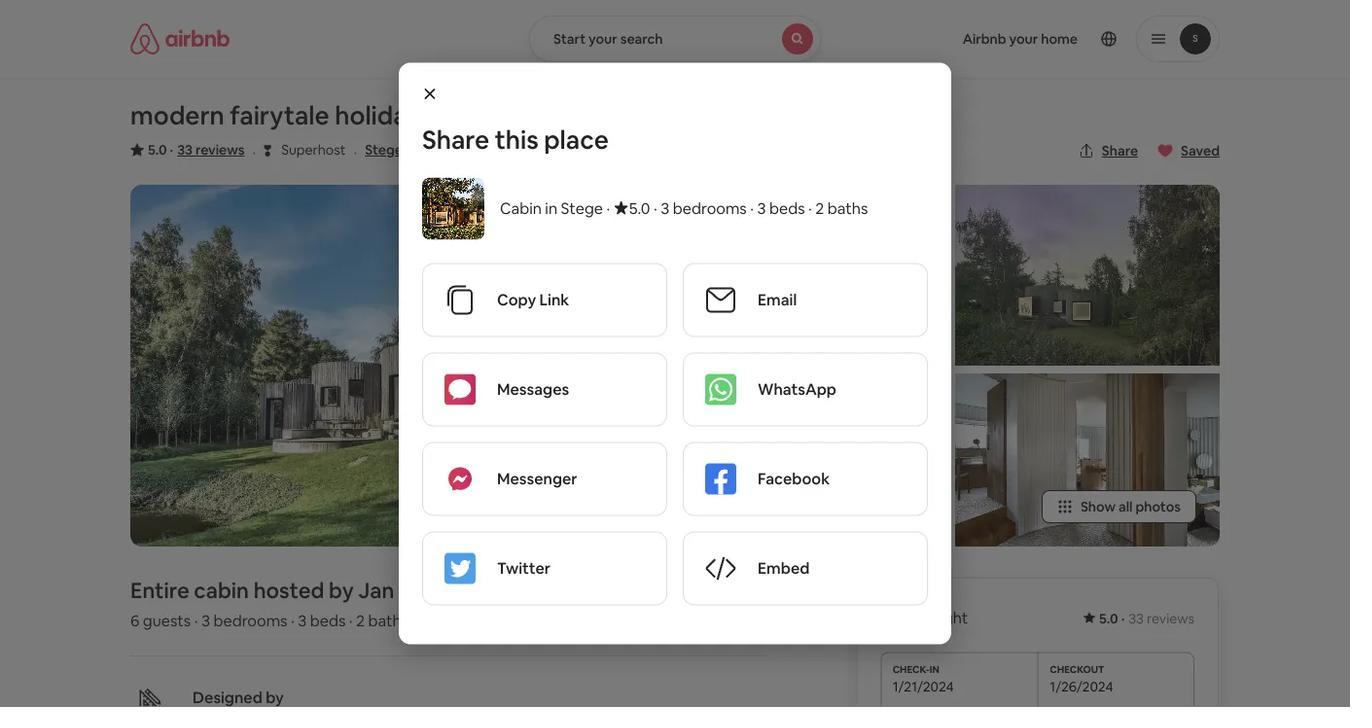 Task type: describe. For each thing, give the bounding box(es) containing it.
facebook
[[758, 469, 830, 489]]

stege,
[[365, 141, 406, 159]]

show all photos
[[1081, 498, 1181, 516]]

copy link
[[497, 290, 569, 310]]

night
[[931, 608, 968, 628]]

start your search button
[[529, 16, 821, 62]]

modern fairytale holiday home image 3 image
[[683, 374, 947, 547]]

saved
[[1181, 142, 1220, 160]]

superhost
[[281, 141, 346, 159]]

bedrooms inside the share dialog
[[673, 198, 747, 218]]

guests
[[143, 611, 191, 630]]

start
[[553, 30, 586, 48]]

entire cabin hosted by jan henrik 6 guests · 3 bedrooms · 3 beds · 2 baths
[[130, 576, 465, 630]]

Start your search search field
[[529, 16, 821, 62]]

3 right ★5.0 on the top
[[661, 198, 669, 218]]

cabin in stege · ★5.0 · 3 bedrooms · 3 beds · 2 baths
[[500, 198, 868, 218]]

0 horizontal spatial 33
[[177, 141, 193, 159]]

0 vertical spatial reviews
[[195, 141, 245, 159]]

modern fairytale holiday home image 1 image
[[130, 185, 675, 547]]

entire
[[130, 576, 189, 604]]

photos
[[1135, 498, 1181, 516]]

messenger link
[[423, 443, 666, 515]]

start your search
[[553, 30, 663, 48]]

whatsapp
[[758, 379, 836, 399]]

saved button
[[1150, 134, 1227, 167]]

· stege, denmark
[[353, 141, 468, 161]]

baths inside entire cabin hosted by jan henrik 6 guests · 3 bedrooms · 3 beds · 2 baths
[[368, 611, 409, 630]]

modern fairytale holiday home image 5 image
[[955, 374, 1220, 547]]

embed button
[[684, 533, 927, 605]]

cabin
[[194, 576, 249, 604]]

your
[[589, 30, 617, 48]]

messages link
[[423, 354, 666, 426]]

twitter link
[[423, 533, 666, 605]]

baths inside the share dialog
[[828, 198, 868, 218]]

1 vertical spatial reviews
[[1147, 610, 1194, 628]]

6
[[130, 611, 139, 630]]

share this place
[[422, 123, 609, 156]]

★5.0
[[613, 198, 650, 218]]

profile element
[[844, 0, 1220, 78]]

copy
[[497, 290, 536, 310]]

beds inside the share dialog
[[769, 198, 805, 218]]

0 vertical spatial 5.0 · 33 reviews
[[148, 141, 245, 159]]

share button
[[1071, 134, 1146, 167]]

bedrooms inside entire cabin hosted by jan henrik 6 guests · 3 bedrooms · 3 beds · 2 baths
[[213, 611, 287, 630]]

messages
[[497, 379, 569, 399]]

modern fairytale holiday home image 4 image
[[955, 185, 1220, 366]]

share for share
[[1102, 142, 1138, 160]]

beds inside entire cabin hosted by jan henrik 6 guests · 3 bedrooms · 3 beds · 2 baths
[[310, 611, 346, 630]]

1 horizontal spatial 5.0 · 33 reviews
[[1099, 610, 1194, 628]]

link
[[539, 290, 569, 310]]

33 reviews button
[[177, 140, 245, 160]]

󰀃
[[264, 141, 271, 159]]

modern
[[130, 99, 224, 132]]



Task type: locate. For each thing, give the bounding box(es) containing it.
3 down cabin
[[201, 611, 210, 630]]

1 horizontal spatial baths
[[828, 198, 868, 218]]

$157 night
[[881, 602, 968, 630]]

email
[[758, 290, 797, 310]]

1/26/2024
[[1050, 678, 1113, 695]]

0 horizontal spatial reviews
[[195, 141, 245, 159]]

33
[[177, 141, 193, 159], [1128, 610, 1144, 628]]

0 vertical spatial 2
[[815, 198, 824, 218]]

1 vertical spatial 5.0 · 33 reviews
[[1099, 610, 1194, 628]]

modern fairytale holiday home
[[130, 99, 494, 132]]

hosted
[[254, 576, 324, 604]]

stege
[[561, 198, 603, 218]]

share
[[422, 123, 489, 156], [1102, 142, 1138, 160]]

1/21/2024
[[893, 678, 954, 695]]

home
[[426, 99, 494, 132]]

0 horizontal spatial share
[[422, 123, 489, 156]]

3 up email
[[757, 198, 766, 218]]

·
[[170, 141, 173, 159], [252, 142, 256, 161], [353, 142, 357, 161], [606, 198, 610, 218], [654, 198, 657, 218], [750, 198, 754, 218], [808, 198, 812, 218], [1121, 610, 1125, 628], [194, 611, 198, 630], [291, 611, 294, 630], [349, 611, 353, 630]]

beds
[[769, 198, 805, 218], [310, 611, 346, 630]]

1 horizontal spatial 5.0
[[1099, 610, 1118, 628]]

jan henrik is a superhost. learn more about jan henrik. image
[[711, 578, 766, 632], [711, 578, 766, 632]]

by
[[329, 576, 354, 604]]

copy link button
[[423, 264, 666, 336]]

2 inside the share dialog
[[815, 198, 824, 218]]

baths
[[828, 198, 868, 218], [368, 611, 409, 630]]

5.0
[[148, 141, 167, 159], [1099, 610, 1118, 628]]

0 vertical spatial 5.0
[[148, 141, 167, 159]]

2 down jan henrik
[[356, 611, 365, 630]]

twitter
[[497, 558, 551, 578]]

5.0 up 1/26/2024
[[1099, 610, 1118, 628]]

cabin
[[500, 198, 542, 218]]

bedrooms right ★5.0 on the top
[[673, 198, 747, 218]]

share inside dialog
[[422, 123, 489, 156]]

0 horizontal spatial baths
[[368, 611, 409, 630]]

1 vertical spatial 33
[[1128, 610, 1144, 628]]

1 vertical spatial 5.0
[[1099, 610, 1118, 628]]

share for share this place
[[422, 123, 489, 156]]

0 horizontal spatial bedrooms
[[213, 611, 287, 630]]

show
[[1081, 498, 1116, 516]]

0 horizontal spatial 2
[[356, 611, 365, 630]]

jan henrik
[[358, 576, 465, 604]]

1 vertical spatial bedrooms
[[213, 611, 287, 630]]

share dialog
[[399, 63, 951, 644]]

whatsapp link
[[684, 354, 927, 426]]

1 horizontal spatial reviews
[[1147, 610, 1194, 628]]

1 horizontal spatial bedrooms
[[673, 198, 747, 218]]

3 down hosted
[[298, 611, 307, 630]]

5.0 · 33 reviews down modern
[[148, 141, 245, 159]]

0 horizontal spatial 5.0 · 33 reviews
[[148, 141, 245, 159]]

search
[[620, 30, 663, 48]]

· inside · stege, denmark
[[353, 142, 357, 161]]

2 inside entire cabin hosted by jan henrik 6 guests · 3 bedrooms · 3 beds · 2 baths
[[356, 611, 365, 630]]

0 vertical spatial baths
[[828, 198, 868, 218]]

5.0 · 33 reviews
[[148, 141, 245, 159], [1099, 610, 1194, 628]]

denmark
[[409, 141, 468, 159]]

in
[[545, 198, 557, 218]]

all
[[1119, 498, 1133, 516]]

bedrooms
[[673, 198, 747, 218], [213, 611, 287, 630]]

facebook link
[[684, 443, 927, 515]]

2
[[815, 198, 824, 218], [356, 611, 365, 630]]

bedrooms down cabin
[[213, 611, 287, 630]]

messenger
[[497, 469, 577, 489]]

3
[[661, 198, 669, 218], [757, 198, 766, 218], [201, 611, 210, 630], [298, 611, 307, 630]]

5.0 · 33 reviews up 1/26/2024
[[1099, 610, 1194, 628]]

1 horizontal spatial 2
[[815, 198, 824, 218]]

fairytale
[[230, 99, 329, 132]]

reviews
[[195, 141, 245, 159], [1147, 610, 1194, 628]]

modern fairytale holiday home image 2 image
[[683, 185, 947, 366]]

1 vertical spatial baths
[[368, 611, 409, 630]]

0 vertical spatial beds
[[769, 198, 805, 218]]

0 vertical spatial bedrooms
[[673, 198, 747, 218]]

beds down by
[[310, 611, 346, 630]]

email link
[[684, 264, 927, 336]]

holiday
[[335, 99, 421, 132]]

share inside button
[[1102, 142, 1138, 160]]

show all photos button
[[1042, 490, 1196, 523]]

$157
[[881, 602, 926, 630]]

0 horizontal spatial beds
[[310, 611, 346, 630]]

2 up email link
[[815, 198, 824, 218]]

place
[[544, 123, 609, 156]]

1 horizontal spatial beds
[[769, 198, 805, 218]]

0 vertical spatial 33
[[177, 141, 193, 159]]

this
[[495, 123, 539, 156]]

1 horizontal spatial 33
[[1128, 610, 1144, 628]]

beds up email
[[769, 198, 805, 218]]

embed
[[758, 558, 810, 578]]

1 vertical spatial 2
[[356, 611, 365, 630]]

1 vertical spatial beds
[[310, 611, 346, 630]]

stege, denmark button
[[365, 138, 468, 161]]

0 horizontal spatial 5.0
[[148, 141, 167, 159]]

1 horizontal spatial share
[[1102, 142, 1138, 160]]

5.0 down modern
[[148, 141, 167, 159]]



Task type: vqa. For each thing, say whether or not it's contained in the screenshot.
wifi
no



